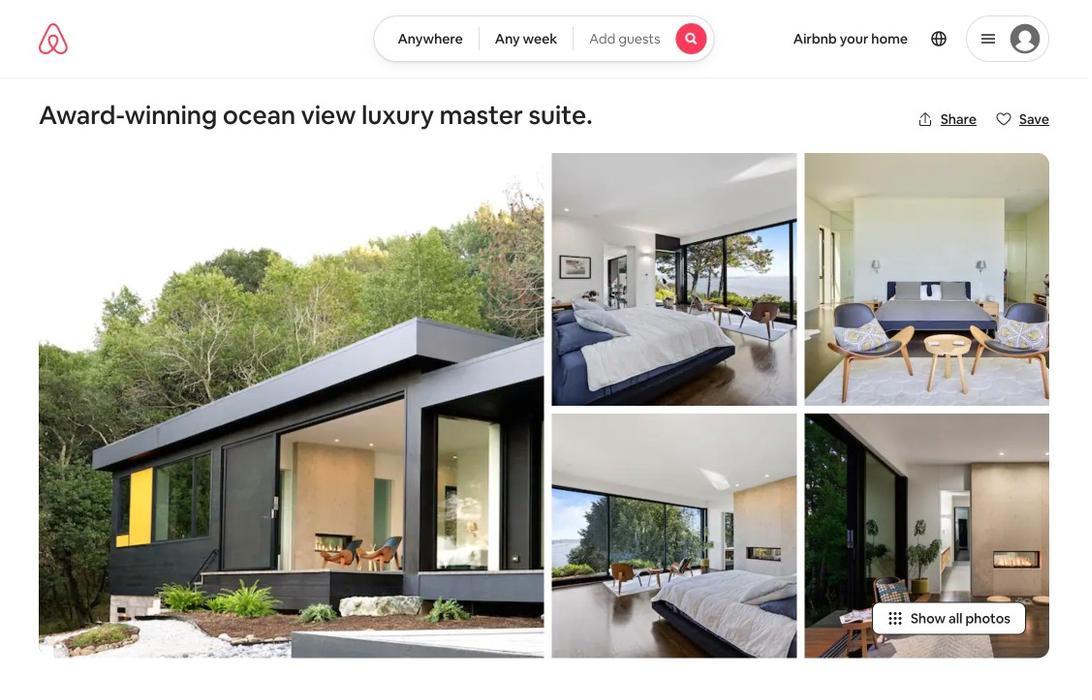 Task type: describe. For each thing, give the bounding box(es) containing it.
profile element
[[738, 0, 1050, 78]]

bedroom image for bedroom view image on the bottom of the page
[[552, 153, 797, 406]]

exterior image
[[39, 153, 544, 658]]



Task type: locate. For each thing, give the bounding box(es) containing it.
1 bedroom image from the left
[[552, 153, 797, 406]]

None search field
[[374, 16, 715, 62]]

bedroom image
[[552, 153, 797, 406], [805, 153, 1050, 406]]

bedroom fireplace image
[[805, 414, 1050, 658]]

bedroom view image
[[552, 414, 797, 658]]

bedroom image for bedroom fireplace image
[[805, 153, 1050, 406]]

1 horizontal spatial bedroom image
[[805, 153, 1050, 406]]

2 bedroom image from the left
[[805, 153, 1050, 406]]

0 horizontal spatial bedroom image
[[552, 153, 797, 406]]



Task type: vqa. For each thing, say whether or not it's contained in the screenshot.
Bedroom image for Bedroom fireplace image
yes



